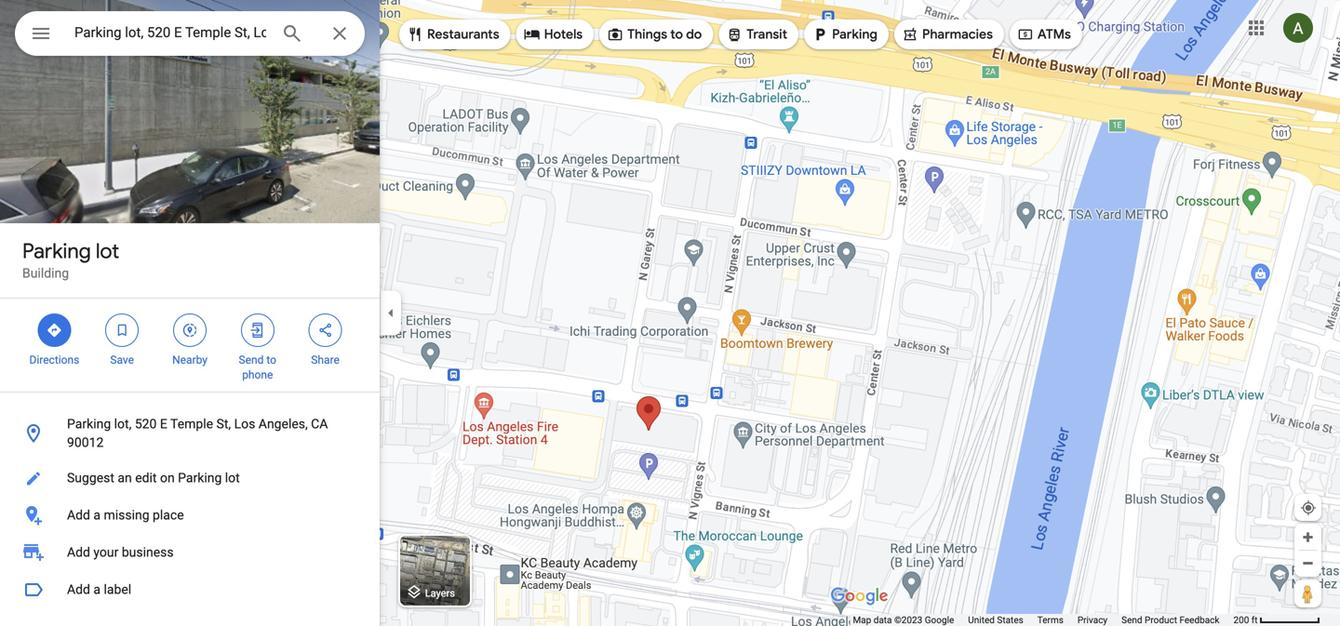 Task type: locate. For each thing, give the bounding box(es) containing it.
zoom in image
[[1301, 530, 1315, 544]]

1 vertical spatial add
[[67, 545, 90, 560]]

send product feedback button
[[1122, 614, 1220, 626]]

footer inside google maps element
[[853, 614, 1234, 626]]

 transit
[[726, 24, 787, 45]]

to up phone
[[267, 354, 276, 367]]

1 horizontal spatial send
[[1122, 615, 1142, 626]]

200 ft button
[[1234, 615, 1321, 626]]

add inside "button"
[[67, 582, 90, 597]]


[[30, 20, 52, 47]]

your
[[93, 545, 119, 560]]

1 horizontal spatial lot
[[225, 470, 240, 486]]

temple
[[170, 416, 213, 432]]

privacy
[[1078, 615, 1108, 626]]

0 horizontal spatial to
[[267, 354, 276, 367]]

1 vertical spatial to
[[267, 354, 276, 367]]

send up phone
[[239, 354, 264, 367]]

send inside button
[[1122, 615, 1142, 626]]

send inside send to phone
[[239, 354, 264, 367]]

1 a from the top
[[93, 508, 101, 523]]

privacy button
[[1078, 614, 1108, 626]]

0 horizontal spatial send
[[239, 354, 264, 367]]

1 add from the top
[[67, 508, 90, 523]]

footer
[[853, 614, 1234, 626]]

 button
[[15, 11, 67, 60]]

Parking lot, 520 E Temple St, Los Angeles, CA 90012 field
[[15, 11, 365, 56]]

send left product
[[1122, 615, 1142, 626]]


[[524, 24, 540, 45]]

footer containing map data ©2023 google
[[853, 614, 1234, 626]]

add a label
[[67, 582, 131, 597]]

terms
[[1037, 615, 1064, 626]]

lot down st,
[[225, 470, 240, 486]]

label
[[104, 582, 131, 597]]

add left your
[[67, 545, 90, 560]]

3 add from the top
[[67, 582, 90, 597]]

0 vertical spatial to
[[670, 26, 683, 43]]

a inside button
[[93, 508, 101, 523]]

parking inside  parking
[[832, 26, 878, 43]]

a left missing
[[93, 508, 101, 523]]

parking right on
[[178, 470, 222, 486]]

0 vertical spatial add
[[67, 508, 90, 523]]

parking up 90012
[[67, 416, 111, 432]]

add a missing place button
[[0, 497, 380, 534]]


[[607, 24, 624, 45]]

2 vertical spatial add
[[67, 582, 90, 597]]

angeles,
[[259, 416, 308, 432]]

1 horizontal spatial to
[[670, 26, 683, 43]]

ft
[[1252, 615, 1258, 626]]

add for add your business
[[67, 545, 90, 560]]

parking lot building
[[22, 238, 119, 281]]

send for send to phone
[[239, 354, 264, 367]]

0 vertical spatial a
[[93, 508, 101, 523]]

missing
[[104, 508, 149, 523]]

zoom out image
[[1301, 557, 1315, 570]]

suggest
[[67, 470, 114, 486]]

lot up 
[[96, 238, 119, 264]]

0 horizontal spatial lot
[[96, 238, 119, 264]]

to
[[670, 26, 683, 43], [267, 354, 276, 367]]

place
[[153, 508, 184, 523]]


[[407, 24, 423, 45]]

e
[[160, 416, 167, 432]]

 parking
[[812, 24, 878, 45]]

ca
[[311, 416, 328, 432]]

a left label
[[93, 582, 101, 597]]

200
[[1234, 615, 1249, 626]]

parking
[[832, 26, 878, 43], [22, 238, 91, 264], [67, 416, 111, 432], [178, 470, 222, 486]]


[[114, 320, 130, 341]]

suggest an edit on parking lot
[[67, 470, 240, 486]]

google account: angela cha  
(angela.cha@adept.ai) image
[[1283, 13, 1313, 43]]

directions
[[29, 354, 79, 367]]

add left label
[[67, 582, 90, 597]]

parking inside parking lot, 520 e temple st, los angeles, ca 90012
[[67, 416, 111, 432]]

a inside "button"
[[93, 582, 101, 597]]

90012
[[67, 435, 104, 450]]


[[46, 320, 63, 341]]

0 vertical spatial lot
[[96, 238, 119, 264]]

lot
[[96, 238, 119, 264], [225, 470, 240, 486]]

parking right 
[[832, 26, 878, 43]]

united states
[[968, 615, 1024, 626]]

 hotels
[[524, 24, 583, 45]]

2 add from the top
[[67, 545, 90, 560]]

send to phone
[[239, 354, 276, 382]]

1 vertical spatial send
[[1122, 615, 1142, 626]]

data
[[874, 615, 892, 626]]

parking lot main content
[[0, 0, 380, 626]]

1 vertical spatial lot
[[225, 470, 240, 486]]

map data ©2023 google
[[853, 615, 954, 626]]

states
[[997, 615, 1024, 626]]

send
[[239, 354, 264, 367], [1122, 615, 1142, 626]]

parking inside parking lot building
[[22, 238, 91, 264]]


[[812, 24, 828, 45]]

layers
[[425, 588, 455, 599]]

None field
[[74, 21, 266, 44]]

collapse side panel image
[[381, 303, 401, 323]]

add down suggest
[[67, 508, 90, 523]]

show your location image
[[1300, 500, 1317, 517]]


[[249, 320, 266, 341]]

2 a from the top
[[93, 582, 101, 597]]

nearby
[[172, 354, 207, 367]]

terms button
[[1037, 614, 1064, 626]]

200 ft
[[1234, 615, 1258, 626]]

parking up building on the top left of page
[[22, 238, 91, 264]]

a
[[93, 508, 101, 523], [93, 582, 101, 597]]

add your business
[[67, 545, 174, 560]]

 pharmacies
[[902, 24, 993, 45]]

map
[[853, 615, 871, 626]]

los
[[234, 416, 255, 432]]

add
[[67, 508, 90, 523], [67, 545, 90, 560], [67, 582, 90, 597]]

add inside button
[[67, 508, 90, 523]]

 search field
[[15, 11, 365, 60]]

actions for parking lot region
[[0, 299, 380, 392]]

0 vertical spatial send
[[239, 354, 264, 367]]

add a label button
[[0, 571, 380, 609]]

to left do
[[670, 26, 683, 43]]

1 vertical spatial a
[[93, 582, 101, 597]]

business
[[122, 545, 174, 560]]



Task type: vqa. For each thing, say whether or not it's contained in the screenshot.
to in the  Things to do
yes



Task type: describe. For each thing, give the bounding box(es) containing it.
a for label
[[93, 582, 101, 597]]

transit
[[747, 26, 787, 43]]


[[726, 24, 743, 45]]


[[181, 320, 198, 341]]


[[1017, 24, 1034, 45]]

on
[[160, 470, 175, 486]]

lot inside parking lot building
[[96, 238, 119, 264]]

show street view coverage image
[[1295, 580, 1322, 608]]

 atms
[[1017, 24, 1071, 45]]

add your business link
[[0, 534, 380, 571]]

hotels
[[544, 26, 583, 43]]

520
[[135, 416, 157, 432]]

send product feedback
[[1122, 615, 1220, 626]]

united
[[968, 615, 995, 626]]

add a missing place
[[67, 508, 184, 523]]

parking inside button
[[178, 470, 222, 486]]

building
[[22, 266, 69, 281]]

pharmacies
[[922, 26, 993, 43]]

atms
[[1038, 26, 1071, 43]]


[[317, 320, 334, 341]]

a for missing
[[93, 508, 101, 523]]

google maps element
[[0, 0, 1340, 626]]

none field inside parking lot, 520 e temple st, los angeles, ca 90012 field
[[74, 21, 266, 44]]

share
[[311, 354, 340, 367]]

phone
[[242, 369, 273, 382]]

united states button
[[968, 614, 1024, 626]]

parking lot, 520 e temple st, los angeles, ca 90012
[[67, 416, 328, 450]]

add for add a missing place
[[67, 508, 90, 523]]

an
[[118, 470, 132, 486]]

to inside send to phone
[[267, 354, 276, 367]]

 things to do
[[607, 24, 702, 45]]

save
[[110, 354, 134, 367]]

do
[[686, 26, 702, 43]]

parking lot, 520 e temple st, los angeles, ca 90012 button
[[0, 408, 380, 460]]

google
[[925, 615, 954, 626]]

send for send product feedback
[[1122, 615, 1142, 626]]

lot,
[[114, 416, 132, 432]]

restaurants
[[427, 26, 499, 43]]


[[902, 24, 919, 45]]

product
[[1145, 615, 1177, 626]]

©2023
[[894, 615, 923, 626]]

suggest an edit on parking lot button
[[0, 460, 380, 497]]

 restaurants
[[407, 24, 499, 45]]

feedback
[[1180, 615, 1220, 626]]

things
[[627, 26, 667, 43]]

add for add a label
[[67, 582, 90, 597]]

edit
[[135, 470, 157, 486]]

to inside  things to do
[[670, 26, 683, 43]]

st,
[[216, 416, 231, 432]]

lot inside button
[[225, 470, 240, 486]]



